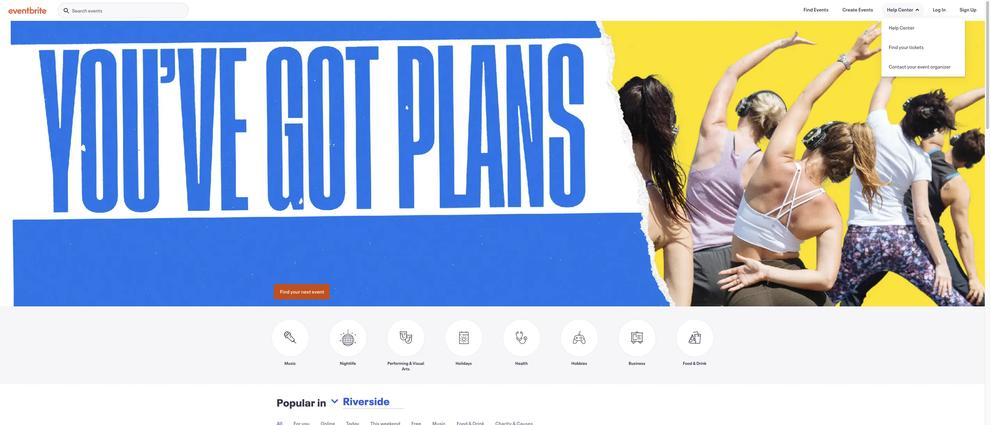 Task type: describe. For each thing, give the bounding box(es) containing it.
your for event
[[908, 63, 917, 70]]

contact your event organizer
[[889, 63, 951, 70]]

health link
[[503, 319, 541, 372]]

create
[[843, 6, 858, 13]]

submenu element
[[882, 18, 965, 77]]

performing & visual arts
[[388, 361, 424, 372]]

events for create events
[[859, 6, 874, 13]]

search events button
[[58, 3, 189, 18]]

your for tickets
[[899, 44, 909, 50]]

events
[[88, 7, 102, 14]]

in
[[318, 396, 326, 410]]

find events link
[[798, 3, 835, 17]]

find for find your tickets
[[889, 44, 898, 50]]

& for performing
[[409, 361, 412, 366]]

tickets
[[910, 44, 924, 50]]

drink
[[697, 361, 707, 366]]

search
[[72, 7, 87, 14]]

events for find events
[[814, 6, 829, 13]]

find your tickets link
[[882, 38, 965, 57]]

sign up
[[960, 6, 977, 13]]

sign up link
[[955, 3, 983, 17]]

create events link
[[837, 3, 879, 17]]

health
[[515, 361, 528, 366]]

organizer
[[931, 63, 951, 70]]

food
[[683, 361, 693, 366]]

0 vertical spatial help center
[[887, 6, 914, 13]]

help inside submenu "element"
[[889, 24, 899, 31]]

arts
[[402, 366, 410, 372]]

sign
[[960, 6, 970, 13]]

hobbies
[[572, 361, 587, 366]]

find your next event link
[[274, 284, 330, 300]]

food & drink
[[683, 361, 707, 366]]

business
[[629, 361, 646, 366]]

performing
[[388, 361, 409, 366]]

center inside submenu "element"
[[900, 24, 915, 31]]

business link
[[618, 319, 656, 372]]

food & drink link
[[676, 319, 714, 372]]

holidays
[[456, 361, 472, 366]]



Task type: locate. For each thing, give the bounding box(es) containing it.
find your next event
[[280, 289, 324, 295]]

help right the "create events"
[[887, 6, 898, 13]]

1 events from the left
[[814, 6, 829, 13]]

help center up "find your tickets"
[[889, 24, 915, 31]]

1 vertical spatial event
[[312, 289, 324, 295]]

your inside contact your event organizer link
[[908, 63, 917, 70]]

your
[[899, 44, 909, 50], [908, 63, 917, 70], [291, 289, 300, 295]]

holidays link
[[445, 319, 483, 372]]

search events
[[72, 7, 102, 14]]

visual
[[413, 361, 424, 366]]

create events
[[843, 6, 874, 13]]

1 vertical spatial find
[[889, 44, 898, 50]]

1 vertical spatial help
[[889, 24, 899, 31]]

None text field
[[341, 391, 469, 413]]

up
[[971, 6, 977, 13]]

event
[[918, 63, 930, 70], [312, 289, 324, 295]]

1 & from the left
[[409, 361, 412, 366]]

event left organizer
[[918, 63, 930, 70]]

popular
[[277, 396, 315, 410]]

your for next
[[291, 289, 300, 295]]

2 & from the left
[[693, 361, 696, 366]]

event inside submenu "element"
[[918, 63, 930, 70]]

1 vertical spatial center
[[900, 24, 915, 31]]

your left tickets
[[899, 44, 909, 50]]

0 vertical spatial find
[[804, 6, 813, 13]]

find events
[[804, 6, 829, 13]]

find your tickets
[[889, 44, 924, 50]]

performing & visual arts link
[[387, 319, 425, 372]]

1 horizontal spatial &
[[693, 361, 696, 366]]

help
[[887, 6, 898, 13], [889, 24, 899, 31]]

your inside find your next event link
[[291, 289, 300, 295]]

1 vertical spatial help center
[[889, 24, 915, 31]]

hobbies link
[[561, 319, 598, 372]]

help center
[[887, 6, 914, 13], [889, 24, 915, 31]]

your inside find your tickets link
[[899, 44, 909, 50]]

0 horizontal spatial events
[[814, 6, 829, 13]]

1 horizontal spatial events
[[859, 6, 874, 13]]

0 vertical spatial event
[[918, 63, 930, 70]]

contact
[[889, 63, 907, 70]]

in
[[942, 6, 946, 13]]

& for food
[[693, 361, 696, 366]]

log
[[933, 6, 941, 13]]

1 vertical spatial your
[[908, 63, 917, 70]]

1 horizontal spatial find
[[804, 6, 813, 13]]

center up "find your tickets"
[[900, 24, 915, 31]]

0 vertical spatial center
[[899, 6, 914, 13]]

music link
[[271, 319, 309, 372]]

help center inside submenu "element"
[[889, 24, 915, 31]]

0 horizontal spatial &
[[409, 361, 412, 366]]

eventbrite image
[[8, 7, 47, 14]]

help up "find your tickets"
[[889, 24, 899, 31]]

nightlife
[[340, 361, 356, 366]]

2 events from the left
[[859, 6, 874, 13]]

popular in
[[277, 396, 326, 410]]

your right contact
[[908, 63, 917, 70]]

2 vertical spatial find
[[280, 289, 290, 295]]

help center link
[[882, 18, 965, 38]]

find inside submenu "element"
[[889, 44, 898, 50]]

log in
[[933, 6, 946, 13]]

events
[[814, 6, 829, 13], [859, 6, 874, 13]]

events right "create"
[[859, 6, 874, 13]]

event right next
[[312, 289, 324, 295]]

help center up "help center" link
[[887, 6, 914, 13]]

find for find events
[[804, 6, 813, 13]]

next
[[301, 289, 311, 295]]

center up "help center" link
[[899, 6, 914, 13]]

& left visual at the left of page
[[409, 361, 412, 366]]

find
[[804, 6, 813, 13], [889, 44, 898, 50], [280, 289, 290, 295]]

0 vertical spatial your
[[899, 44, 909, 50]]

& right food on the bottom of page
[[693, 361, 696, 366]]

& inside performing & visual arts
[[409, 361, 412, 366]]

nightlife link
[[329, 319, 367, 372]]

0 horizontal spatial event
[[312, 289, 324, 295]]

0 vertical spatial help
[[887, 6, 898, 13]]

0 horizontal spatial find
[[280, 289, 290, 295]]

events left "create"
[[814, 6, 829, 13]]

center
[[899, 6, 914, 13], [900, 24, 915, 31]]

2 vertical spatial your
[[291, 289, 300, 295]]

contact your event organizer link
[[882, 57, 965, 77]]

log in link
[[928, 3, 952, 17]]

find for find your next event
[[280, 289, 290, 295]]

your left next
[[291, 289, 300, 295]]

1 horizontal spatial event
[[918, 63, 930, 70]]

homepage header image
[[0, 21, 991, 307]]

&
[[409, 361, 412, 366], [693, 361, 696, 366]]

music
[[285, 361, 296, 366]]

2 horizontal spatial find
[[889, 44, 898, 50]]



Task type: vqa. For each thing, say whether or not it's contained in the screenshot.
Guest
no



